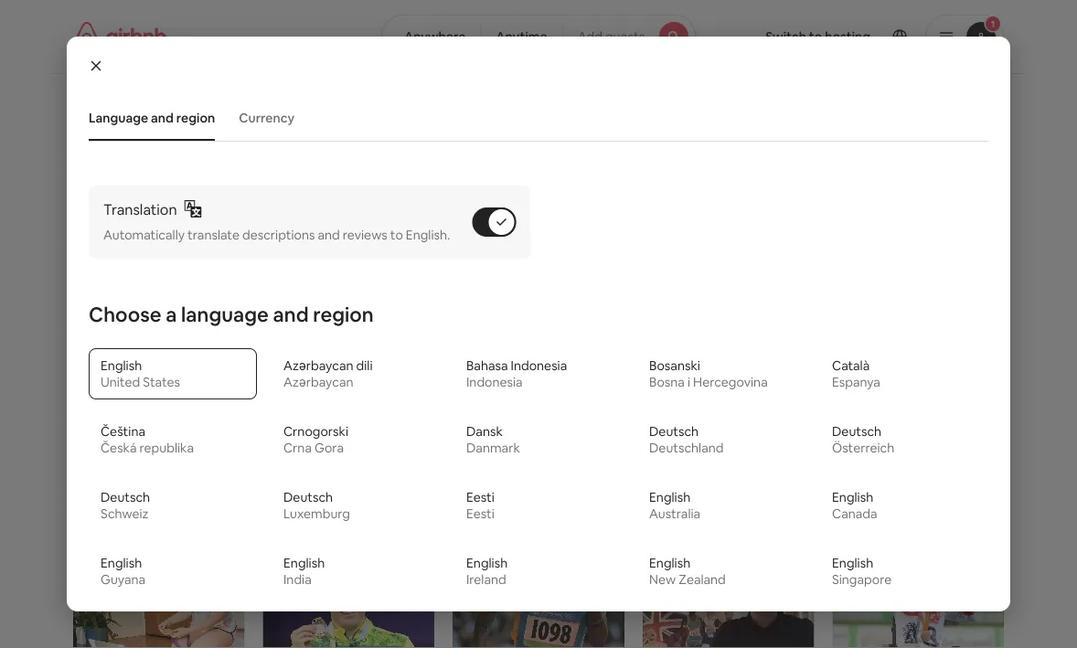 Task type: describe. For each thing, give the bounding box(es) containing it.
language and region tab panel
[[81, 164, 996, 649]]

(24)
[[490, 379, 515, 397]]

add
[[578, 28, 603, 45]]

česká
[[101, 440, 137, 457]]

anywhere button
[[381, 15, 481, 59]]

language and region
[[89, 110, 215, 126]]

Entertainment button
[[622, 89, 762, 125]]

1 for (6)
[[328, 379, 333, 397]]

english for singapore
[[832, 555, 874, 572]]

states
[[143, 374, 180, 391]]

5.0 out of 5 average rating,  6 reviews image
[[263, 379, 317, 397]]

english guyana
[[101, 555, 146, 588]]

from inside 5.0 (6) · 1 hour family fitness with annia hatch from $35 / person
[[263, 447, 296, 465]]

thinking
[[833, 401, 888, 419]]

crnogorski crna gora
[[284, 424, 349, 457]]

with inside 5.0 (24) · 1 hour building resilience with scott reardon from $26 / person
[[575, 401, 603, 419]]

guests
[[606, 28, 645, 45]]

5.0 out of 5 average rating,  44 reviews image
[[73, 379, 135, 397]]

/ inside 5.0 (6) · 1 hour family fitness with annia hatch from $35 / person
[[325, 447, 331, 465]]

choose a language and currency element
[[78, 95, 1000, 649]]

5.0 out of 5 average rating,  24 reviews image
[[453, 379, 515, 397]]

new
[[649, 572, 676, 588]]

person inside 5.0 (44) · 1.25 hours yoga with olympic champion kat copeland from $15 / person
[[142, 447, 186, 465]]

mindset
[[643, 421, 695, 439]]

united
[[101, 374, 140, 391]]

singapore
[[832, 572, 892, 588]]

5.0 (6) · 1 hour family fitness with annia hatch from $35 / person
[[263, 379, 424, 465]]

hercegovina
[[693, 374, 768, 391]]

english ireland
[[467, 555, 508, 588]]

5.0 (44) · 1.25 hours yoga with olympic champion kat copeland from $15 / person
[[73, 379, 231, 465]]

master
[[833, 421, 877, 439]]

/ inside thinking that inspires - master positivity with a champion group
[[895, 447, 901, 465]]

for
[[698, 421, 717, 439]]

olympian
[[735, 401, 797, 419]]

an
[[717, 401, 732, 419]]

deutsch for österreich
[[832, 424, 882, 440]]

building
[[453, 401, 505, 419]]

champion for yoga
[[73, 421, 140, 439]]

· 1 hour
[[717, 379, 762, 397]]

person inside the cultivating an olympian mindset for everyday life $56 $45 / person
[[705, 447, 749, 465]]

/ inside 5.0 (24) · 1 hour building resilience with scott reardon from $26 / person
[[515, 447, 521, 465]]

català espanya
[[832, 358, 881, 391]]

$25
[[868, 447, 892, 465]]

from $25 / person
[[833, 447, 948, 465]]

translate
[[188, 227, 240, 244]]

kat
[[143, 421, 165, 439]]

anywhere
[[404, 28, 466, 45]]

everyday
[[720, 421, 779, 439]]

yoga with olympic champion kat copeland group
[[73, 140, 245, 465]]

family
[[263, 401, 304, 419]]

1.25
[[146, 379, 170, 397]]

deutsch luxemburg
[[284, 490, 350, 523]]

1 azərbaycan from the top
[[284, 358, 354, 374]]

danmark
[[467, 440, 520, 457]]

2 azərbaycan from the top
[[284, 374, 354, 391]]

english for australia
[[649, 490, 691, 506]]

Food and drink button
[[769, 89, 910, 125]]

english united states
[[101, 358, 180, 391]]

and for choose a language and region
[[273, 302, 309, 328]]

cultivating an olympian mindset for everyday life $56 $45 / person
[[643, 401, 805, 465]]

english singapore
[[832, 555, 892, 588]]

add guests button
[[562, 15, 696, 59]]

resilience
[[508, 401, 572, 419]]

5.0 (24) · 1 hour building resilience with scott reardon from $26 / person
[[453, 379, 603, 465]]

to
[[390, 227, 403, 244]]

1 inside cultivating an olympian mindset for everyday life group
[[724, 379, 730, 397]]

· for (24)
[[519, 379, 522, 397]]

thinking that inspires - master positivity with a champion group
[[833, 140, 1004, 465]]

english for united
[[101, 358, 142, 374]]

english.
[[406, 227, 450, 244]]

copeland
[[168, 421, 231, 439]]

4.99 out of 5 average rating,  323 reviews image
[[833, 379, 911, 397]]

life
[[782, 421, 805, 439]]

language and region button
[[80, 101, 224, 135]]

thinking that inspires - master positivity with a champion
[[833, 401, 982, 458]]

hatch
[[263, 421, 302, 439]]

5.0 for 5.0 (6)
[[278, 379, 297, 397]]

from inside 5.0 (24) · 1 hour building resilience with scott reardon from $26 / person
[[453, 447, 486, 465]]

· for (6)
[[321, 379, 324, 397]]

4.93 out of 5 average rating,  40 reviews image
[[643, 379, 713, 397]]

$35
[[299, 447, 322, 465]]

english for guyana
[[101, 555, 142, 572]]

crna
[[284, 440, 312, 457]]

5.0 for 5.0 (24)
[[468, 379, 487, 397]]

add guests
[[578, 28, 645, 45]]

none search field containing anywhere
[[381, 15, 696, 59]]

english for india
[[284, 555, 325, 572]]

čeština česká republika
[[101, 424, 194, 457]]

region inside language and region button
[[176, 110, 215, 126]]

5.0 for 5.0 (44)
[[88, 379, 107, 397]]

republika
[[140, 440, 194, 457]]

english canada
[[832, 490, 878, 523]]

čeština
[[101, 424, 145, 440]]

4.99 (323)
[[847, 379, 911, 397]]

(6)
[[300, 379, 317, 397]]

bosanski bosna i hercegovina
[[649, 358, 768, 391]]

deutsch österreich
[[832, 424, 895, 457]]

-
[[977, 401, 982, 419]]

bahasa indonesia indonesia
[[467, 358, 567, 391]]

with inside 5.0 (6) · 1 hour family fitness with annia hatch from $35 / person
[[356, 401, 384, 419]]

català
[[832, 358, 870, 374]]

(44)
[[110, 379, 135, 397]]

currency
[[239, 110, 295, 126]]

india
[[284, 572, 312, 588]]

language
[[181, 302, 269, 328]]

bahasa
[[467, 358, 508, 374]]



Task type: locate. For each thing, give the bounding box(es) containing it.
region up "dili"
[[313, 302, 374, 328]]

person inside 5.0 (6) · 1 hour family fitness with annia hatch from $35 / person
[[334, 447, 378, 465]]

english down 'australia'
[[649, 555, 691, 572]]

deutsch for deutschland
[[649, 424, 699, 440]]

indonesia up "(24)" in the left of the page
[[511, 358, 567, 374]]

english inside english guyana
[[101, 555, 142, 572]]

eesti
[[467, 490, 495, 506], [467, 506, 495, 523]]

reviews
[[343, 227, 388, 244]]

dili
[[356, 358, 373, 374]]

indonesia up building
[[467, 374, 523, 391]]

· inside 5.0 (24) · 1 hour building resilience with scott reardon from $26 / person
[[519, 379, 522, 397]]

schweiz
[[101, 506, 149, 523]]

0 horizontal spatial and
[[151, 110, 174, 126]]

with down 'inspires'
[[943, 421, 971, 439]]

1 horizontal spatial region
[[313, 302, 374, 328]]

3 person from the left
[[524, 447, 568, 465]]

(40)
[[688, 379, 713, 397]]

deutsch down cultivating
[[649, 424, 699, 440]]

descriptions
[[242, 227, 315, 244]]

cultivating an olympian mindset for everyday life group
[[643, 140, 814, 484]]

1 right (6)
[[328, 379, 333, 397]]

person down positivity
[[904, 447, 948, 465]]

deutsch for luxemburg
[[284, 490, 333, 506]]

3 from from the left
[[453, 447, 486, 465]]

deutschland
[[649, 440, 724, 457]]

5 person from the left
[[904, 447, 948, 465]]

inspires
[[924, 401, 974, 419]]

tab list
[[80, 95, 989, 141]]

1 horizontal spatial and
[[273, 302, 309, 328]]

person down for
[[705, 447, 749, 465]]

with inside 5.0 (44) · 1.25 hours yoga with olympic champion kat copeland from $15 / person
[[109, 401, 137, 419]]

1 / from the left
[[133, 447, 139, 465]]

2 person from the left
[[334, 447, 378, 465]]

champion inside 5.0 (44) · 1.25 hours yoga with olympic champion kat copeland from $15 / person
[[73, 421, 140, 439]]

$26
[[489, 447, 512, 465]]

champion inside thinking that inspires - master positivity with a champion
[[833, 440, 899, 458]]

espanya
[[832, 374, 881, 391]]

hour up resilience
[[535, 379, 563, 397]]

3 / from the left
[[515, 447, 521, 465]]

5.0 up the yoga
[[88, 379, 107, 397]]

hour inside 5.0 (6) · 1 hour family fitness with annia hatch from $35 / person
[[336, 379, 365, 397]]

5.0 up building
[[468, 379, 487, 397]]

/ inside 5.0 (44) · 1.25 hours yoga with olympic champion kat copeland from $15 / person
[[133, 447, 139, 465]]

4 / from the left
[[697, 447, 702, 465]]

1 vertical spatial a
[[974, 421, 982, 439]]

3 5.0 from the left
[[468, 379, 487, 397]]

english down schweiz
[[101, 555, 142, 572]]

gora
[[315, 440, 344, 457]]

champion for positivity
[[833, 440, 899, 458]]

and left reviews
[[318, 227, 340, 244]]

english up (44)
[[101, 358, 142, 374]]

english down luxemburg
[[284, 555, 325, 572]]

anytime button
[[480, 15, 563, 59]]

that
[[891, 401, 921, 419]]

english inside english australia
[[649, 490, 691, 506]]

hour down "dili"
[[336, 379, 365, 397]]

with right resilience
[[575, 401, 603, 419]]

5.0
[[88, 379, 107, 397], [278, 379, 297, 397], [468, 379, 487, 397]]

family fitness with annia hatch group
[[263, 140, 435, 465]]

deutsch inside the deutsch österreich
[[832, 424, 882, 440]]

english australia
[[649, 490, 701, 523]]

0 horizontal spatial a
[[166, 302, 177, 328]]

1 from from the left
[[73, 447, 106, 465]]

eesti eesti
[[467, 490, 495, 523]]

1 inside 5.0 (24) · 1 hour building resilience with scott reardon from $26 / person
[[526, 379, 532, 397]]

from down hatch
[[263, 447, 296, 465]]

· for (44)
[[139, 379, 142, 397]]

english down $45 in the right bottom of the page
[[649, 490, 691, 506]]

currency button
[[230, 101, 304, 135]]

person inside thinking that inspires - master positivity with a champion group
[[904, 447, 948, 465]]

deutsch for schweiz
[[101, 490, 150, 506]]

1 · from the left
[[139, 379, 142, 397]]

azərbaycan
[[284, 358, 354, 374], [284, 374, 354, 391]]

english for canada
[[832, 490, 874, 506]]

choose
[[89, 302, 161, 328]]

österreich
[[832, 440, 895, 457]]

3 hour from the left
[[733, 379, 762, 397]]

region inside language and region tab panel
[[313, 302, 374, 328]]

australia
[[649, 506, 701, 523]]

2 vertical spatial and
[[273, 302, 309, 328]]

2 · from the left
[[321, 379, 324, 397]]

1 horizontal spatial 5.0
[[278, 379, 297, 397]]

from inside thinking that inspires - master positivity with a champion group
[[833, 447, 865, 465]]

None search field
[[381, 15, 696, 59]]

english for new
[[649, 555, 691, 572]]

eesti down '$26'
[[467, 490, 495, 506]]

0 vertical spatial champion
[[73, 421, 140, 439]]

bosanski
[[649, 358, 701, 374]]

2 horizontal spatial 5.0
[[468, 379, 487, 397]]

5.0 inside 5.0 (24) · 1 hour building resilience with scott reardon from $26 / person
[[468, 379, 487, 397]]

with up čeština
[[109, 401, 137, 419]]

$15
[[109, 447, 130, 465]]

2 horizontal spatial and
[[318, 227, 340, 244]]

person down reardon
[[524, 447, 568, 465]]

/ right '$26'
[[515, 447, 521, 465]]

deutsch schweiz
[[101, 490, 150, 523]]

2 horizontal spatial hour
[[733, 379, 762, 397]]

1 inside 5.0 (6) · 1 hour family fitness with annia hatch from $35 / person
[[328, 379, 333, 397]]

person
[[142, 447, 186, 465], [334, 447, 378, 465], [524, 447, 568, 465], [705, 447, 749, 465], [904, 447, 948, 465]]

(323)
[[878, 379, 911, 397]]

indonesia
[[511, 358, 567, 374], [467, 374, 523, 391]]

choose a language and region
[[89, 302, 374, 328]]

2 / from the left
[[325, 447, 331, 465]]

4.99
[[847, 379, 875, 397]]

0 horizontal spatial 1
[[328, 379, 333, 397]]

region left currency "button"
[[176, 110, 215, 126]]

/ right $45 in the right bottom of the page
[[697, 447, 702, 465]]

5.0 inside 5.0 (6) · 1 hour family fitness with annia hatch from $35 / person
[[278, 379, 297, 397]]

language
[[89, 110, 148, 126]]

with inside thinking that inspires - master positivity with a champion
[[943, 421, 971, 439]]

3 · from the left
[[519, 379, 522, 397]]

2 5.0 from the left
[[278, 379, 297, 397]]

eesti up english ireland
[[467, 506, 495, 523]]

a inside tab panel
[[166, 302, 177, 328]]

and inside button
[[151, 110, 174, 126]]

and right language
[[273, 302, 309, 328]]

tab list containing language and region
[[80, 95, 989, 141]]

1 vertical spatial champion
[[833, 440, 899, 458]]

deutsch down $15
[[101, 490, 150, 506]]

champion down master
[[833, 440, 899, 458]]

ireland
[[467, 572, 507, 588]]

tab list inside choose a language and currency element
[[80, 95, 989, 141]]

2 hour from the left
[[535, 379, 563, 397]]

5.0 inside 5.0 (44) · 1.25 hours yoga with olympic champion kat copeland from $15 / person
[[88, 379, 107, 397]]

0 horizontal spatial region
[[176, 110, 215, 126]]

1
[[328, 379, 333, 397], [526, 379, 532, 397], [724, 379, 730, 397]]

2 1 from the left
[[526, 379, 532, 397]]

and right the language
[[151, 110, 174, 126]]

0 horizontal spatial 5.0
[[88, 379, 107, 397]]

1 horizontal spatial 1
[[526, 379, 532, 397]]

0 vertical spatial a
[[166, 302, 177, 328]]

1 horizontal spatial hour
[[535, 379, 563, 397]]

person right $35
[[334, 447, 378, 465]]

reardon
[[491, 421, 546, 439]]

$56
[[643, 447, 667, 465]]

hours
[[173, 379, 209, 397]]

4.93 (40)
[[658, 379, 713, 397]]

· right "(24)" in the left of the page
[[519, 379, 522, 397]]

4 person from the left
[[705, 447, 749, 465]]

from down scott
[[453, 447, 486, 465]]

1 1 from the left
[[328, 379, 333, 397]]

· right (40)
[[717, 379, 720, 397]]

from down master
[[833, 447, 865, 465]]

and for automatically translate descriptions and reviews to english.
[[318, 227, 340, 244]]

dansk danmark
[[467, 424, 520, 457]]

a inside thinking that inspires - master positivity with a champion
[[974, 421, 982, 439]]

from left $15
[[73, 447, 106, 465]]

hour inside cultivating an olympian mindset for everyday life group
[[733, 379, 762, 397]]

champion up the česká
[[73, 421, 140, 439]]

azərbaycan up (6)
[[284, 358, 354, 374]]

annia
[[387, 401, 424, 419]]

· right (6)
[[321, 379, 324, 397]]

/ right $15
[[133, 447, 139, 465]]

1 horizontal spatial a
[[974, 421, 982, 439]]

fitness
[[307, 401, 353, 419]]

automatically
[[103, 227, 185, 244]]

deutsch down thinking
[[832, 424, 882, 440]]

english inside english united states
[[101, 358, 142, 374]]

hour
[[336, 379, 365, 397], [535, 379, 563, 397], [733, 379, 762, 397]]

hour up olympian
[[733, 379, 762, 397]]

profile element
[[718, 0, 1004, 73]]

2 eesti from the top
[[467, 506, 495, 523]]

1 eesti from the top
[[467, 490, 495, 506]]

1 up resilience
[[526, 379, 532, 397]]

0 vertical spatial region
[[176, 110, 215, 126]]

bosna
[[649, 374, 685, 391]]

deutsch down $35
[[284, 490, 333, 506]]

i
[[688, 374, 691, 391]]

5.0 left (6)
[[278, 379, 297, 397]]

yoga
[[73, 401, 106, 419]]

dansk
[[467, 424, 503, 440]]

1 vertical spatial and
[[318, 227, 340, 244]]

english down canada
[[832, 555, 874, 572]]

4.93
[[658, 379, 685, 397]]

1 vertical spatial region
[[313, 302, 374, 328]]

/
[[133, 447, 139, 465], [325, 447, 331, 465], [515, 447, 521, 465], [697, 447, 702, 465], [895, 447, 901, 465]]

with left annia
[[356, 401, 384, 419]]

$45
[[670, 447, 694, 465]]

english india
[[284, 555, 325, 588]]

1 up 'an' at the right
[[724, 379, 730, 397]]

hour for fitness
[[336, 379, 365, 397]]

from inside 5.0 (44) · 1.25 hours yoga with olympic champion kat copeland from $15 / person
[[73, 447, 106, 465]]

1 horizontal spatial champion
[[833, 440, 899, 458]]

5 / from the left
[[895, 447, 901, 465]]

/ right $25
[[895, 447, 901, 465]]

0 vertical spatial and
[[151, 110, 174, 126]]

deutsch inside the deutsch luxemburg
[[284, 490, 333, 506]]

hour inside 5.0 (24) · 1 hour building resilience with scott reardon from $26 / person
[[535, 379, 563, 397]]

4 · from the left
[[717, 379, 720, 397]]

automatically translate descriptions and reviews to english.
[[103, 227, 450, 244]]

cultivating
[[643, 401, 714, 419]]

deutsch deutschland
[[649, 424, 724, 457]]

from
[[73, 447, 106, 465], [263, 447, 296, 465], [453, 447, 486, 465], [833, 447, 865, 465]]

azərbaycan dili azərbaycan
[[284, 358, 373, 391]]

languages dialog
[[67, 37, 1011, 649]]

a down the -
[[974, 421, 982, 439]]

and
[[151, 110, 174, 126], [318, 227, 340, 244], [273, 302, 309, 328]]

english inside the english new zealand
[[649, 555, 691, 572]]

a right "choose"
[[166, 302, 177, 328]]

· inside 5.0 (44) · 1.25 hours yoga with olympic champion kat copeland from $15 / person
[[139, 379, 142, 397]]

person down kat
[[142, 447, 186, 465]]

hour for resilience
[[535, 379, 563, 397]]

3 1 from the left
[[724, 379, 730, 397]]

with
[[109, 401, 137, 419], [356, 401, 384, 419], [575, 401, 603, 419], [943, 421, 971, 439]]

positivity
[[880, 421, 940, 439]]

1 5.0 from the left
[[88, 379, 107, 397]]

english new zealand
[[649, 555, 726, 588]]

english for ireland
[[467, 555, 508, 572]]

/ inside the cultivating an olympian mindset for everyday life $56 $45 / person
[[697, 447, 702, 465]]

english down $25
[[832, 490, 874, 506]]

· inside cultivating an olympian mindset for everyday life group
[[717, 379, 720, 397]]

guyana
[[101, 572, 146, 588]]

crnogorski
[[284, 424, 349, 440]]

building resilience with scott reardon group
[[453, 140, 625, 465]]

1 for (24)
[[526, 379, 532, 397]]

2 from from the left
[[263, 447, 296, 465]]

person inside 5.0 (24) · 1 hour building resilience with scott reardon from $26 / person
[[524, 447, 568, 465]]

anytime
[[496, 28, 548, 45]]

english inside english canada
[[832, 490, 874, 506]]

· left the 1.25
[[139, 379, 142, 397]]

canada
[[832, 506, 878, 523]]

region
[[176, 110, 215, 126], [313, 302, 374, 328]]

4 from from the left
[[833, 447, 865, 465]]

0 horizontal spatial hour
[[336, 379, 365, 397]]

english inside english singapore
[[832, 555, 874, 572]]

english down eesti eesti
[[467, 555, 508, 572]]

0 horizontal spatial champion
[[73, 421, 140, 439]]

· inside 5.0 (6) · 1 hour family fitness with annia hatch from $35 / person
[[321, 379, 324, 397]]

azərbaycan up the fitness
[[284, 374, 354, 391]]

/ right $35
[[325, 447, 331, 465]]

Art and culture button
[[473, 89, 615, 125]]

1 person from the left
[[142, 447, 186, 465]]

1 hour from the left
[[336, 379, 365, 397]]

2 horizontal spatial 1
[[724, 379, 730, 397]]

deutsch inside deutsch deutschland
[[649, 424, 699, 440]]



Task type: vqa. For each thing, say whether or not it's contained in the screenshot.
search box
yes



